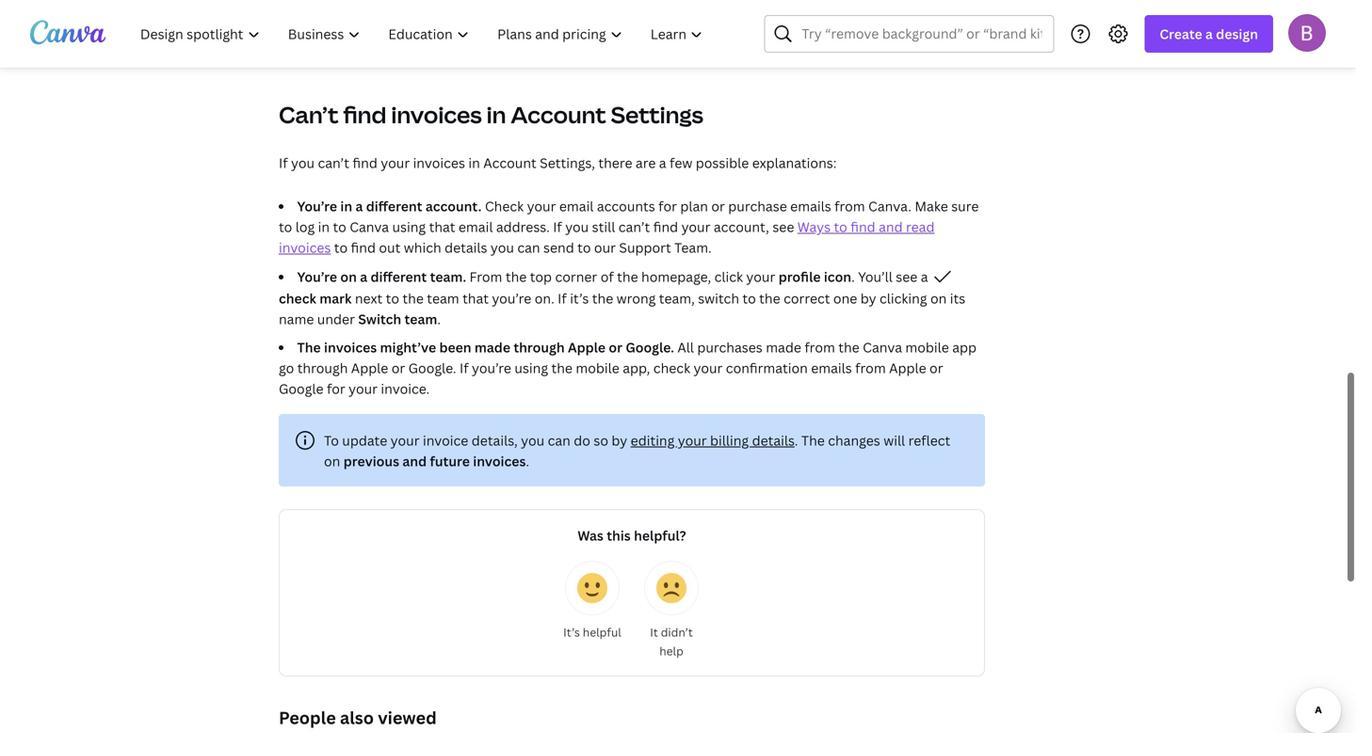Task type: vqa. For each thing, say whether or not it's contained in the screenshot.
bottommost team
yes



Task type: locate. For each thing, give the bounding box(es) containing it.
1 horizontal spatial google.
[[626, 339, 675, 357]]

1 horizontal spatial through
[[514, 339, 565, 357]]

or inside check your email accounts for plan or purchase emails from canva. make sure to log in to canva using that email address. if you still can't find your account, see
[[712, 197, 725, 215]]

previous
[[344, 453, 400, 471]]

to find out which details you can send to our support team.
[[331, 239, 712, 257]]

mobile left 'app'
[[906, 339, 950, 357]]

this
[[607, 527, 631, 545]]

the
[[297, 339, 321, 357], [802, 432, 825, 450]]

your up address.
[[527, 197, 556, 215]]

invoice
[[423, 432, 469, 450]]

1 vertical spatial mobile
[[576, 359, 620, 377]]

on
[[340, 268, 357, 286], [931, 290, 947, 308], [324, 453, 340, 471]]

and down canva. at the right of the page
[[879, 218, 903, 236]]

0 vertical spatial from
[[835, 197, 865, 215]]

find inside ways to find and read invoices
[[851, 218, 876, 236]]

check
[[279, 290, 316, 308], [654, 359, 691, 377]]

switch
[[358, 310, 402, 328]]

0 vertical spatial mobile
[[906, 339, 950, 357]]

0 horizontal spatial details
[[445, 239, 488, 257]]

0 vertical spatial can
[[518, 239, 540, 257]]

purchase
[[729, 197, 787, 215]]

team up might've
[[405, 310, 437, 328]]

1 horizontal spatial the
[[802, 432, 825, 450]]

1 vertical spatial you're
[[297, 268, 337, 286]]

account.
[[426, 197, 482, 215]]

see up clicking at the top of the page
[[896, 268, 918, 286]]

canva down clicking at the top of the page
[[863, 339, 903, 357]]

0 horizontal spatial for
[[327, 380, 346, 398]]

1 vertical spatial using
[[515, 359, 548, 377]]

in right the "log"
[[318, 218, 330, 236]]

0 vertical spatial can't
[[318, 154, 350, 172]]

you're down the invoices might've been made through apple or google.
[[472, 359, 512, 377]]

1 vertical spatial canva
[[863, 339, 903, 357]]

1 horizontal spatial can
[[548, 432, 571, 450]]

was
[[578, 527, 604, 545]]

0 vertical spatial team
[[427, 290, 459, 308]]

1 horizontal spatial and
[[879, 218, 903, 236]]

for
[[659, 197, 677, 215], [327, 380, 346, 398]]

apple
[[568, 339, 606, 357], [351, 359, 388, 377], [889, 359, 927, 377]]

app
[[953, 339, 977, 357]]

2 horizontal spatial apple
[[889, 359, 927, 377]]

the left changes
[[802, 432, 825, 450]]

0 vertical spatial google.
[[626, 339, 675, 357]]

the left the top
[[506, 268, 527, 286]]

using
[[392, 218, 426, 236], [515, 359, 548, 377]]

your left invoice.
[[349, 380, 378, 398]]

emails up ways
[[791, 197, 832, 215]]

to
[[279, 218, 292, 236], [333, 218, 346, 236], [834, 218, 848, 236], [334, 239, 348, 257], [578, 239, 591, 257], [386, 290, 399, 308], [743, 290, 756, 308]]

next to the team that you're on. if it's the wrong team, switch to the correct one by clicking on its name under
[[279, 290, 966, 328]]

the down one
[[839, 339, 860, 357]]

2 you're from the top
[[297, 268, 337, 286]]

0 vertical spatial that
[[429, 218, 455, 236]]

0 vertical spatial for
[[659, 197, 677, 215]]

people also viewed
[[279, 707, 437, 730]]

2 made from the left
[[766, 339, 802, 357]]

from left canva. at the right of the page
[[835, 197, 865, 215]]

1 vertical spatial through
[[297, 359, 348, 377]]

for inside check your email accounts for plan or purchase emails from canva. make sure to log in to canva using that email address. if you still can't find your account, see
[[659, 197, 677, 215]]

by down you'll
[[861, 290, 877, 308]]

you're inside "all purchases made from the canva mobile app go through apple or google. if you're using the mobile app, check your confirmation emails from apple or google for your invoice."
[[472, 359, 512, 377]]

or right plan
[[712, 197, 725, 215]]

0 vertical spatial the
[[297, 339, 321, 357]]

on.
[[535, 290, 555, 308]]

different down out
[[371, 268, 427, 286]]

details,
[[472, 432, 518, 450]]

billing
[[710, 432, 749, 450]]

details
[[445, 239, 488, 257], [752, 432, 795, 450]]

find
[[343, 99, 387, 130], [353, 154, 378, 172], [654, 218, 679, 236], [851, 218, 876, 236], [351, 239, 376, 257]]

you're
[[492, 290, 532, 308], [472, 359, 512, 377]]

all
[[678, 339, 694, 357]]

made
[[475, 339, 511, 357], [766, 339, 802, 357]]

in
[[487, 99, 506, 130], [469, 154, 480, 172], [340, 197, 352, 215], [318, 218, 330, 236]]

if left it's
[[558, 290, 567, 308]]

from
[[470, 268, 503, 286]]

1 vertical spatial from
[[805, 339, 836, 357]]

help
[[660, 644, 684, 660]]

0 vertical spatial on
[[340, 268, 357, 286]]

emails inside "all purchases made from the canva mobile app go through apple or google. if you're using the mobile app, check your confirmation emails from apple or google for your invoice."
[[811, 359, 852, 377]]

1 horizontal spatial canva
[[863, 339, 903, 357]]

0 vertical spatial by
[[861, 290, 877, 308]]

0 vertical spatial details
[[445, 239, 488, 257]]

1 vertical spatial see
[[896, 268, 918, 286]]

1 vertical spatial by
[[612, 432, 628, 450]]

that inside next to the team that you're on. if it's the wrong team, switch to the correct one by clicking on its name under
[[463, 290, 489, 308]]

details up team.
[[445, 239, 488, 257]]

0 horizontal spatial email
[[459, 218, 493, 236]]

0 horizontal spatial through
[[297, 359, 348, 377]]

1 vertical spatial details
[[752, 432, 795, 450]]

support
[[619, 239, 672, 257]]

your
[[381, 154, 410, 172], [527, 197, 556, 215], [682, 218, 711, 236], [747, 268, 776, 286], [694, 359, 723, 377], [349, 380, 378, 398], [391, 432, 420, 450], [678, 432, 707, 450]]

reflect
[[909, 432, 951, 450]]

1 vertical spatial you're
[[472, 359, 512, 377]]

canva down you're in a different account.
[[350, 218, 389, 236]]

0 vertical spatial email
[[560, 197, 594, 215]]

few
[[670, 154, 693, 172]]

and
[[879, 218, 903, 236], [403, 453, 427, 471]]

plan
[[681, 197, 708, 215]]

apple down clicking at the top of the page
[[889, 359, 927, 377]]

under
[[317, 310, 355, 328]]

1 horizontal spatial for
[[659, 197, 677, 215]]

0 horizontal spatial the
[[297, 339, 321, 357]]

made right been
[[475, 339, 511, 357]]

app,
[[623, 359, 650, 377]]

1 vertical spatial can't
[[619, 218, 650, 236]]

😔 image
[[657, 574, 687, 604]]

you down can't
[[291, 154, 315, 172]]

your up previous and future invoices .
[[391, 432, 420, 450]]

1 vertical spatial for
[[327, 380, 346, 398]]

if inside check your email accounts for plan or purchase emails from canva. make sure to log in to canva using that email address. if you still can't find your account, see
[[553, 218, 562, 236]]

1 vertical spatial google.
[[409, 359, 457, 377]]

so
[[594, 432, 609, 450]]

are
[[636, 154, 656, 172]]

0 vertical spatial different
[[366, 197, 423, 215]]

you right details,
[[521, 432, 545, 450]]

0 vertical spatial you're
[[492, 290, 532, 308]]

0 vertical spatial canva
[[350, 218, 389, 236]]

your down plan
[[682, 218, 711, 236]]

0 vertical spatial and
[[879, 218, 903, 236]]

create a design button
[[1145, 15, 1274, 53]]

using up which
[[392, 218, 426, 236]]

to right ways
[[834, 218, 848, 236]]

1 vertical spatial on
[[931, 290, 947, 308]]

0 horizontal spatial see
[[773, 218, 795, 236]]

0 horizontal spatial apple
[[351, 359, 388, 377]]

that down from at the top left
[[463, 290, 489, 308]]

read
[[906, 218, 935, 236]]

by right so
[[612, 432, 628, 450]]

invoices down the "log"
[[279, 239, 331, 257]]

0 vertical spatial using
[[392, 218, 426, 236]]

explanations:
[[752, 154, 837, 172]]

0 horizontal spatial google.
[[409, 359, 457, 377]]

details right billing
[[752, 432, 795, 450]]

on inside next to the team that you're on. if it's the wrong team, switch to the correct one by clicking on its name under
[[931, 290, 947, 308]]

you're left on.
[[492, 290, 532, 308]]

0 horizontal spatial canva
[[350, 218, 389, 236]]

google. up app,
[[626, 339, 675, 357]]

google. down been
[[409, 359, 457, 377]]

purchases
[[698, 339, 763, 357]]

check down all in the top of the page
[[654, 359, 691, 377]]

its
[[950, 290, 966, 308]]

1 vertical spatial check
[[654, 359, 691, 377]]

your right click on the top right of the page
[[747, 268, 776, 286]]

find right can't
[[343, 99, 387, 130]]

1 horizontal spatial by
[[861, 290, 877, 308]]

check up the name
[[279, 290, 316, 308]]

1 horizontal spatial details
[[752, 432, 795, 450]]

if down been
[[460, 359, 469, 377]]

you're up check mark
[[297, 268, 337, 286]]

. left changes
[[795, 432, 798, 450]]

you're up the "log"
[[297, 197, 337, 215]]

account up if you can't find your invoices in account settings, there are a few possible explanations:
[[511, 99, 606, 130]]

confirmation
[[726, 359, 808, 377]]

find inside check your email accounts for plan or purchase emails from canva. make sure to log in to canva using that email address. if you still can't find your account, see
[[654, 218, 679, 236]]

apple down it's
[[568, 339, 606, 357]]

1 vertical spatial can
[[548, 432, 571, 450]]

find up support
[[654, 218, 679, 236]]

Try "remove background" or "brand kit" search field
[[802, 16, 1042, 52]]

0 horizontal spatial can't
[[318, 154, 350, 172]]

. up been
[[437, 310, 441, 328]]

1 vertical spatial different
[[371, 268, 427, 286]]

your left billing
[[678, 432, 707, 450]]

0 horizontal spatial by
[[612, 432, 628, 450]]

if inside "all purchases made from the canva mobile app go through apple or google. if you're using the mobile app, check your confirmation emails from apple or google for your invoice."
[[460, 359, 469, 377]]

or up invoice.
[[392, 359, 405, 377]]

team
[[427, 290, 459, 308], [405, 310, 437, 328]]

0 horizontal spatial made
[[475, 339, 511, 357]]

see
[[773, 218, 795, 236], [896, 268, 918, 286]]

and left 'future'
[[403, 453, 427, 471]]

1 vertical spatial and
[[403, 453, 427, 471]]

design
[[1217, 25, 1259, 43]]

you
[[291, 154, 315, 172], [566, 218, 589, 236], [491, 239, 514, 257], [521, 432, 545, 450]]

email up still
[[560, 197, 594, 215]]

can down address.
[[518, 239, 540, 257]]

different for team.
[[371, 268, 427, 286]]

made up confirmation
[[766, 339, 802, 357]]

0 vertical spatial check
[[279, 290, 316, 308]]

0 horizontal spatial that
[[429, 218, 455, 236]]

for left plan
[[659, 197, 677, 215]]

or
[[712, 197, 725, 215], [609, 339, 623, 357], [392, 359, 405, 377], [930, 359, 944, 377]]

through down on.
[[514, 339, 565, 357]]

1 horizontal spatial that
[[463, 290, 489, 308]]

can't
[[279, 99, 339, 130]]

to left the "log"
[[279, 218, 292, 236]]

can't
[[318, 154, 350, 172], [619, 218, 650, 236]]

using down the invoices might've been made through apple or google.
[[515, 359, 548, 377]]

different for account.
[[366, 197, 423, 215]]

it
[[650, 625, 658, 641]]

team inside next to the team that you're on. if it's the wrong team, switch to the correct one by clicking on its name under
[[427, 290, 459, 308]]

1 vertical spatial email
[[459, 218, 493, 236]]

of
[[601, 268, 614, 286]]

0 vertical spatial emails
[[791, 197, 832, 215]]

team down team.
[[427, 290, 459, 308]]

2 vertical spatial on
[[324, 453, 340, 471]]

account up check
[[484, 154, 537, 172]]

changes
[[828, 432, 881, 450]]

you're on a different team. from the top corner of the homepage, click your profile icon . you'll see a
[[297, 268, 932, 286]]

check
[[485, 197, 524, 215]]

through
[[514, 339, 565, 357], [297, 359, 348, 377]]

email down account.
[[459, 218, 493, 236]]

the down the name
[[297, 339, 321, 357]]

create
[[1160, 25, 1203, 43]]

for right google at the left bottom of page
[[327, 380, 346, 398]]

1 horizontal spatial made
[[766, 339, 802, 357]]

emails right confirmation
[[811, 359, 852, 377]]

different up out
[[366, 197, 423, 215]]

from down one
[[856, 359, 886, 377]]

see inside check your email accounts for plan or purchase emails from canva. make sure to log in to canva using that email address. if you still can't find your account, see
[[773, 218, 795, 236]]

still
[[592, 218, 616, 236]]

1 vertical spatial that
[[463, 290, 489, 308]]

to update your invoice details, you can do so by editing your billing details
[[324, 432, 795, 450]]

find up you're in a different account.
[[353, 154, 378, 172]]

1 vertical spatial emails
[[811, 359, 852, 377]]

can left do on the bottom of the page
[[548, 432, 571, 450]]

it's
[[570, 290, 589, 308]]

can for send
[[518, 239, 540, 257]]

mobile left app,
[[576, 359, 620, 377]]

you left still
[[566, 218, 589, 236]]

0 vertical spatial see
[[773, 218, 795, 236]]

can
[[518, 239, 540, 257], [548, 432, 571, 450]]

possible
[[696, 154, 749, 172]]

can for do
[[548, 432, 571, 450]]

through up google at the left bottom of page
[[297, 359, 348, 377]]

0 vertical spatial through
[[514, 339, 565, 357]]

the down profile
[[760, 290, 781, 308]]

that down account.
[[429, 218, 455, 236]]

on down to
[[324, 453, 340, 471]]

1 horizontal spatial check
[[654, 359, 691, 377]]

if inside next to the team that you're on. if it's the wrong team, switch to the correct one by clicking on its name under
[[558, 290, 567, 308]]

invoices inside ways to find and read invoices
[[279, 239, 331, 257]]

can't down can't
[[318, 154, 350, 172]]

see left ways
[[773, 218, 795, 236]]

0 horizontal spatial can
[[518, 239, 540, 257]]

out
[[379, 239, 401, 257]]

invoice.
[[381, 380, 430, 398]]

0 horizontal spatial using
[[392, 218, 426, 236]]

the right of
[[617, 268, 638, 286]]

google. inside "all purchases made from the canva mobile app go through apple or google. if you're using the mobile app, check your confirmation emails from apple or google for your invoice."
[[409, 359, 457, 377]]

can't down accounts
[[619, 218, 650, 236]]

1 horizontal spatial can't
[[619, 218, 650, 236]]

1 horizontal spatial see
[[896, 268, 918, 286]]

if up 'send'
[[553, 218, 562, 236]]

from down correct
[[805, 339, 836, 357]]

it didn't help
[[650, 625, 693, 660]]

1 horizontal spatial using
[[515, 359, 548, 377]]

profile
[[779, 268, 821, 286]]

0 vertical spatial you're
[[297, 197, 337, 215]]

1 you're from the top
[[297, 197, 337, 215]]

using inside "all purchases made from the canva mobile app go through apple or google. if you're using the mobile app, check your confirmation emails from apple or google for your invoice."
[[515, 359, 548, 377]]

next
[[355, 290, 383, 308]]

the
[[506, 268, 527, 286], [617, 268, 638, 286], [403, 290, 424, 308], [592, 290, 614, 308], [760, 290, 781, 308], [839, 339, 860, 357], [552, 359, 573, 377]]

invoices
[[391, 99, 482, 130], [413, 154, 465, 172], [279, 239, 331, 257], [324, 339, 377, 357], [473, 453, 526, 471]]

1 vertical spatial the
[[802, 432, 825, 450]]

mark
[[320, 290, 352, 308]]



Task type: describe. For each thing, give the bounding box(es) containing it.
from inside check your email accounts for plan or purchase emails from canva. make sure to log in to canva using that email address. if you still can't find your account, see
[[835, 197, 865, 215]]

it's
[[564, 625, 580, 641]]

ways to find and read invoices
[[279, 218, 935, 257]]

to left our
[[578, 239, 591, 257]]

can't find invoices in account settings
[[279, 99, 704, 130]]

you inside check your email accounts for plan or purchase emails from canva. make sure to log in to canva using that email address. if you still can't find your account, see
[[566, 218, 589, 236]]

helpful
[[583, 625, 622, 641]]

0 horizontal spatial and
[[403, 453, 427, 471]]

1 vertical spatial account
[[484, 154, 537, 172]]

invoices down under
[[324, 339, 377, 357]]

. down to update your invoice details, you can do so by editing your billing details
[[526, 453, 530, 471]]

team.
[[675, 239, 712, 257]]

clicking
[[880, 290, 928, 308]]

or down next to the team that you're on. if it's the wrong team, switch to the correct one by clicking on its name under
[[609, 339, 623, 357]]

invoices down details,
[[473, 453, 526, 471]]

1 horizontal spatial mobile
[[906, 339, 950, 357]]

you down address.
[[491, 239, 514, 257]]

on inside . the changes will reflect on
[[324, 453, 340, 471]]

address.
[[496, 218, 550, 236]]

icon
[[824, 268, 852, 286]]

corner
[[555, 268, 598, 286]]

check mark
[[279, 290, 352, 308]]

in up mark
[[340, 197, 352, 215]]

to left out
[[334, 239, 348, 257]]

it's helpful
[[564, 625, 622, 641]]

in up account.
[[469, 154, 480, 172]]

🙂 image
[[578, 574, 608, 604]]

name
[[279, 310, 314, 328]]

account,
[[714, 218, 770, 236]]

the down on.
[[552, 359, 573, 377]]

settings
[[611, 99, 704, 130]]

. inside . the changes will reflect on
[[795, 432, 798, 450]]

team.
[[430, 268, 467, 286]]

to right the "log"
[[333, 218, 346, 236]]

there
[[599, 154, 633, 172]]

you're inside next to the team that you're on. if it's the wrong team, switch to the correct one by clicking on its name under
[[492, 290, 532, 308]]

one
[[834, 290, 858, 308]]

wrong
[[617, 290, 656, 308]]

using inside check your email accounts for plan or purchase emails from canva. make sure to log in to canva using that email address. if you still can't find your account, see
[[392, 218, 426, 236]]

1 vertical spatial team
[[405, 310, 437, 328]]

all purchases made from the canva mobile app go through apple or google. if you're using the mobile app, check your confirmation emails from apple or google for your invoice.
[[279, 339, 977, 398]]

sure
[[952, 197, 979, 215]]

for inside "all purchases made from the canva mobile app go through apple or google. if you're using the mobile app, check your confirmation emails from apple or google for your invoice."
[[327, 380, 346, 398]]

0 vertical spatial account
[[511, 99, 606, 130]]

might've
[[380, 339, 436, 357]]

editing
[[631, 432, 675, 450]]

didn't
[[661, 625, 693, 641]]

top
[[530, 268, 552, 286]]

find left out
[[351, 239, 376, 257]]

create a design
[[1160, 25, 1259, 43]]

in inside check your email accounts for plan or purchase emails from canva. make sure to log in to canva using that email address. if you still can't find your account, see
[[318, 218, 330, 236]]

to down click on the top right of the page
[[743, 290, 756, 308]]

the invoices might've been made through apple or google.
[[297, 339, 675, 357]]

the inside . the changes will reflect on
[[802, 432, 825, 450]]

if you can't find your invoices in account settings, there are a few possible explanations:
[[279, 154, 837, 172]]

future
[[430, 453, 470, 471]]

editing your billing details link
[[631, 432, 795, 450]]

1 horizontal spatial email
[[560, 197, 594, 215]]

your up you're in a different account.
[[381, 154, 410, 172]]

invoices down "top level navigation" 'element'
[[391, 99, 482, 130]]

accounts
[[597, 197, 656, 215]]

emails inside check your email accounts for plan or purchase emails from canva. make sure to log in to canva using that email address. if you still can't find your account, see
[[791, 197, 832, 215]]

also
[[340, 707, 374, 730]]

you're in a different account.
[[297, 197, 482, 215]]

homepage,
[[642, 268, 711, 286]]

to up switch team .
[[386, 290, 399, 308]]

a inside dropdown button
[[1206, 25, 1213, 43]]

if down can't
[[279, 154, 288, 172]]

the down of
[[592, 290, 614, 308]]

check your email accounts for plan or purchase emails from canva. make sure to log in to canva using that email address. if you still can't find your account, see
[[279, 197, 979, 236]]

canva inside "all purchases made from the canva mobile app go through apple or google. if you're using the mobile app, check your confirmation emails from apple or google for your invoice."
[[863, 339, 903, 357]]

1 horizontal spatial apple
[[568, 339, 606, 357]]

previous and future invoices .
[[344, 453, 530, 471]]

by inside next to the team that you're on. if it's the wrong team, switch to the correct one by clicking on its name under
[[861, 290, 877, 308]]

you're for you're on a different team. from the top corner of the homepage, click your profile icon . you'll see a
[[297, 268, 337, 286]]

been
[[439, 339, 472, 357]]

2 vertical spatial from
[[856, 359, 886, 377]]

check inside "all purchases made from the canva mobile app go through apple or google. if you're using the mobile app, check your confirmation emails from apple or google for your invoice."
[[654, 359, 691, 377]]

top level navigation element
[[128, 15, 719, 53]]

make
[[915, 197, 949, 215]]

0 horizontal spatial mobile
[[576, 359, 620, 377]]

in up if you can't find your invoices in account settings, there are a few possible explanations:
[[487, 99, 506, 130]]

people
[[279, 707, 336, 730]]

canva inside check your email accounts for plan or purchase emails from canva. make sure to log in to canva using that email address. if you still can't find your account, see
[[350, 218, 389, 236]]

to inside ways to find and read invoices
[[834, 218, 848, 236]]

1 made from the left
[[475, 339, 511, 357]]

through inside "all purchases made from the canva mobile app go through apple or google. if you're using the mobile app, check your confirmation emails from apple or google for your invoice."
[[297, 359, 348, 377]]

. left you'll
[[852, 268, 855, 286]]

switch team .
[[358, 310, 441, 328]]

you're for you're in a different account.
[[297, 197, 337, 215]]

to
[[324, 432, 339, 450]]

the up switch team .
[[403, 290, 424, 308]]

log
[[296, 218, 315, 236]]

correct
[[784, 290, 831, 308]]

or up reflect
[[930, 359, 944, 377]]

go
[[279, 359, 294, 377]]

settings,
[[540, 154, 595, 172]]

and inside ways to find and read invoices
[[879, 218, 903, 236]]

0 horizontal spatial check
[[279, 290, 316, 308]]

was this helpful?
[[578, 527, 687, 545]]

ways to find and read invoices link
[[279, 218, 935, 257]]

click
[[715, 268, 743, 286]]

send
[[544, 239, 574, 257]]

do
[[574, 432, 591, 450]]

viewed
[[378, 707, 437, 730]]

invoices up account.
[[413, 154, 465, 172]]

can't inside check your email accounts for plan or purchase emails from canva. make sure to log in to canva using that email address. if you still can't find your account, see
[[619, 218, 650, 236]]

that inside check your email accounts for plan or purchase emails from canva. make sure to log in to canva using that email address. if you still can't find your account, see
[[429, 218, 455, 236]]

which
[[404, 239, 442, 257]]

ways
[[798, 218, 831, 236]]

made inside "all purchases made from the canva mobile app go through apple or google. if you're using the mobile app, check your confirmation emails from apple or google for your invoice."
[[766, 339, 802, 357]]

our
[[594, 239, 616, 257]]

your down purchases
[[694, 359, 723, 377]]

bob builder image
[[1289, 14, 1327, 52]]

canva.
[[869, 197, 912, 215]]

team,
[[659, 290, 695, 308]]

switch
[[698, 290, 740, 308]]

helpful?
[[634, 527, 687, 545]]

. the changes will reflect on
[[324, 432, 951, 471]]

google
[[279, 380, 324, 398]]



